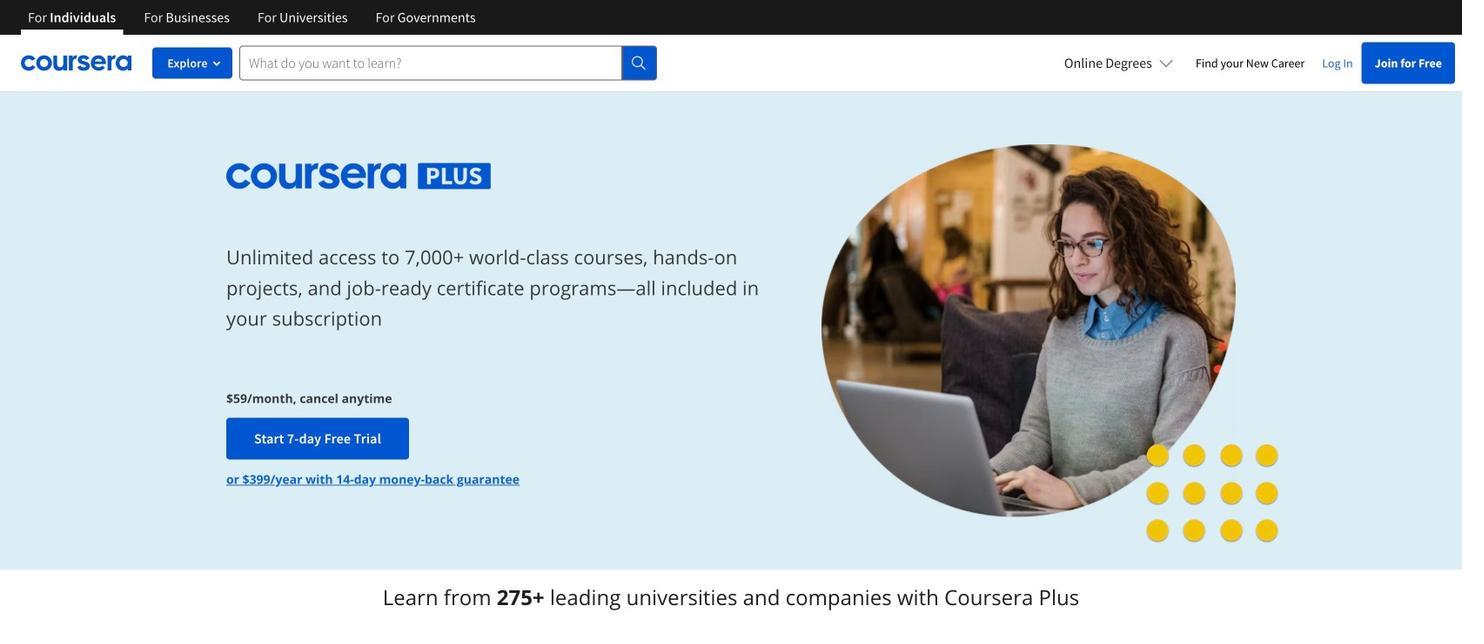 Task type: locate. For each thing, give the bounding box(es) containing it.
None search field
[[239, 46, 657, 81]]

What do you want to learn? text field
[[239, 46, 623, 81]]

coursera image
[[21, 49, 131, 77]]



Task type: describe. For each thing, give the bounding box(es) containing it.
banner navigation
[[14, 0, 490, 35]]

coursera plus image
[[226, 163, 492, 190]]



Task type: vqa. For each thing, say whether or not it's contained in the screenshot.
search field
yes



